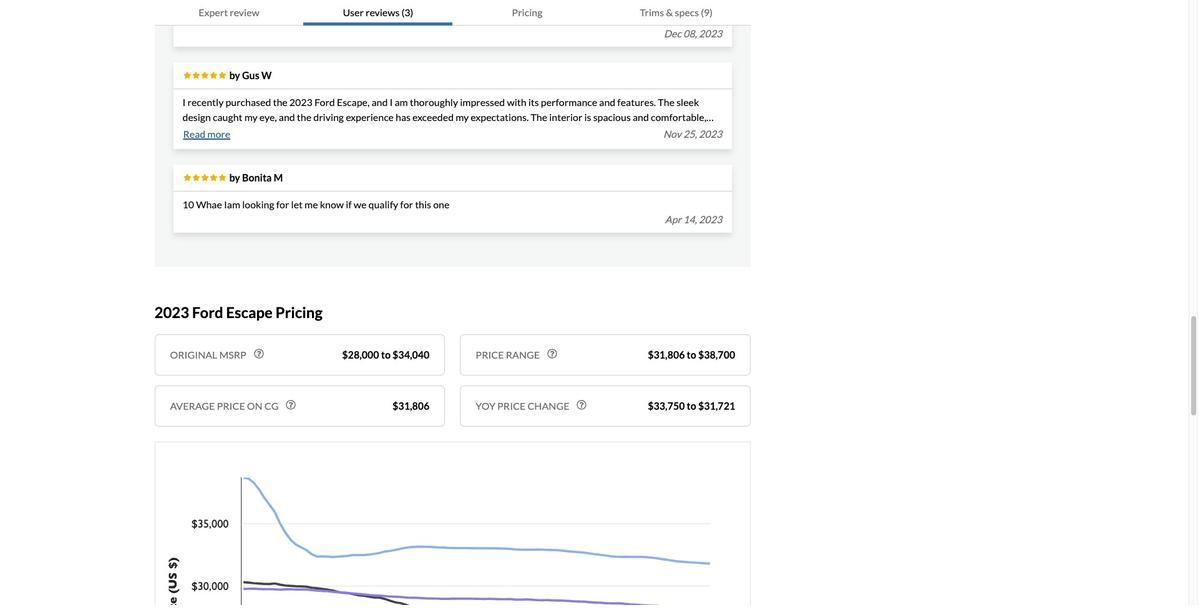 Task type: locate. For each thing, give the bounding box(es) containing it.
iam
[[224, 198, 240, 210]]

1 vertical spatial $31,806
[[393, 400, 430, 412]]

me
[[305, 198, 318, 210]]

trims & specs (9) tab
[[602, 0, 751, 26]]

for left let
[[276, 198, 289, 210]]

1 price from the left
[[217, 400, 245, 412]]

price right yoy
[[498, 400, 526, 412]]

pricing
[[512, 6, 543, 18], [276, 304, 323, 322]]

original
[[170, 349, 217, 361]]

1 vertical spatial by
[[229, 171, 240, 183]]

to left $38,700
[[687, 349, 697, 361]]

looking
[[242, 198, 274, 210]]

0 horizontal spatial $31,806
[[393, 400, 430, 412]]

10 whae iam looking for let me know if we qualify for this one apr 14, 2023
[[183, 198, 722, 225]]

2023 right '25,'
[[699, 128, 722, 140]]

(3)
[[402, 6, 414, 18]]

had
[[321, 12, 337, 24]]

0 vertical spatial $31,806
[[648, 349, 685, 361]]

to
[[381, 349, 391, 361], [687, 349, 697, 361], [687, 400, 697, 412]]

0 horizontal spatial for
[[276, 198, 289, 210]]

2023 right the 14,
[[699, 213, 722, 225]]

10
[[183, 198, 194, 210]]

let
[[291, 198, 303, 210]]

range
[[506, 349, 540, 361]]

reviews
[[366, 6, 400, 18]]

average price on cg
[[170, 400, 279, 412]]

2023 left ford
[[155, 304, 189, 322]]

and
[[276, 12, 292, 24]]

tab list containing expert review
[[155, 0, 751, 26]]

one
[[433, 198, 450, 210]]

for
[[276, 198, 289, 210], [400, 198, 413, 210]]

2023 right 08,
[[699, 27, 722, 39]]

qualify
[[369, 198, 398, 210]]

price
[[217, 400, 245, 412], [498, 400, 526, 412]]

question circle image
[[254, 349, 264, 359], [547, 349, 557, 359], [286, 400, 296, 410]]

$31,806
[[648, 349, 685, 361], [393, 400, 430, 412]]

to right $33,750
[[687, 400, 697, 412]]

average
[[170, 400, 215, 412]]

a
[[339, 12, 344, 24]]

2 by from the top
[[229, 171, 240, 183]]

more
[[207, 128, 230, 140]]

question circle image right range
[[547, 349, 557, 359]]

escape
[[226, 304, 273, 322]]

this
[[415, 198, 431, 210]]

yoy
[[476, 400, 496, 412]]

1 by from the top
[[229, 69, 240, 81]]

user reviews (3)
[[343, 6, 414, 18]]

specs
[[675, 6, 699, 18]]

apr
[[665, 213, 682, 225]]

question circle image for price range
[[547, 349, 557, 359]]

2023 ford escape pricing
[[155, 304, 323, 322]]

problem.
[[381, 12, 419, 24]]

(9)
[[701, 6, 713, 18]]

know
[[320, 198, 344, 210]]

$31,806 to $38,700
[[648, 349, 736, 361]]

0 horizontal spatial question circle image
[[254, 349, 264, 359]]

by left gus
[[229, 69, 240, 81]]

trims
[[640, 6, 664, 18]]

by left 'bonita' at the left of page
[[229, 171, 240, 183]]

question circle image right cg
[[286, 400, 296, 410]]

14,
[[684, 213, 697, 225]]

msrp
[[219, 349, 246, 361]]

gus
[[242, 69, 259, 81]]

1 horizontal spatial question circle image
[[286, 400, 296, 410]]

$31,806 down $34,040
[[393, 400, 430, 412]]

2 for from the left
[[400, 198, 413, 210]]

price left "on"
[[217, 400, 245, 412]]

dec
[[664, 27, 682, 39]]

2 horizontal spatial question circle image
[[547, 349, 557, 359]]

2023 inside i've owned 3 escapes and never had a   serious problem. dec 08, 2023
[[699, 27, 722, 39]]

to right $28,000
[[381, 349, 391, 361]]

1 horizontal spatial pricing
[[512, 6, 543, 18]]

by gus w
[[229, 69, 272, 81]]

expert review tab
[[155, 0, 304, 26]]

1 horizontal spatial price
[[498, 400, 526, 412]]

by
[[229, 69, 240, 81], [229, 171, 240, 183]]

$31,806 left $38,700
[[648, 349, 685, 361]]

0 vertical spatial by
[[229, 69, 240, 81]]

we
[[354, 198, 367, 210]]

1 vertical spatial pricing
[[276, 304, 323, 322]]

1 horizontal spatial for
[[400, 198, 413, 210]]

serious
[[346, 12, 379, 24]]

nov 25, 2023
[[664, 128, 722, 140]]

2 price from the left
[[498, 400, 526, 412]]

question circle image right the "msrp"
[[254, 349, 264, 359]]

whae
[[196, 198, 222, 210]]

$28,000
[[342, 349, 379, 361]]

1 for from the left
[[276, 198, 289, 210]]

tab list
[[155, 0, 751, 26]]

2023
[[699, 27, 722, 39], [699, 128, 722, 140], [699, 213, 722, 225], [155, 304, 189, 322]]

08,
[[684, 27, 697, 39]]

0 horizontal spatial price
[[217, 400, 245, 412]]

to for $33,750
[[687, 400, 697, 412]]

1 horizontal spatial $31,806
[[648, 349, 685, 361]]

i've owned 3 escapes and never had a   serious problem. dec 08, 2023
[[183, 12, 722, 39]]

original msrp
[[170, 349, 246, 361]]

ford
[[192, 304, 223, 322]]

question circle image for average price on cg
[[286, 400, 296, 410]]

for left this
[[400, 198, 413, 210]]

0 vertical spatial pricing
[[512, 6, 543, 18]]

user
[[343, 6, 364, 18]]

question circle image
[[577, 400, 587, 410]]

yoy price change
[[476, 400, 570, 412]]

cg
[[265, 400, 279, 412]]

escapes
[[239, 12, 274, 24]]

i've
[[183, 12, 198, 24]]



Task type: describe. For each thing, give the bounding box(es) containing it.
read more
[[183, 128, 230, 140]]

nov
[[664, 128, 682, 140]]

if
[[346, 198, 352, 210]]

$31,721
[[699, 400, 736, 412]]

$31,806 for $31,806 to $38,700
[[648, 349, 685, 361]]

2023 inside 10 whae iam looking for let me know if we qualify for this one apr 14, 2023
[[699, 213, 722, 225]]

change
[[528, 400, 570, 412]]

by for by gus w
[[229, 69, 240, 81]]

price range
[[476, 349, 540, 361]]

$31,806 for $31,806
[[393, 400, 430, 412]]

question circle image for original msrp
[[254, 349, 264, 359]]

user reviews (3) tab
[[304, 0, 453, 26]]

bonita
[[242, 171, 272, 183]]

$38,700
[[699, 349, 736, 361]]

expert review
[[199, 6, 260, 18]]

price for change
[[498, 400, 526, 412]]

$33,750 to $31,721
[[648, 400, 736, 412]]

m
[[274, 171, 283, 183]]

25,
[[684, 128, 697, 140]]

price for on
[[217, 400, 245, 412]]

on
[[247, 400, 263, 412]]

owned
[[200, 12, 230, 24]]

trims & specs (9)
[[640, 6, 713, 18]]

price
[[476, 349, 504, 361]]

pricing tab
[[453, 0, 602, 26]]

to for $28,000
[[381, 349, 391, 361]]

&
[[666, 6, 673, 18]]

review
[[230, 6, 260, 18]]

by bonita m
[[229, 171, 283, 183]]

$34,040
[[393, 349, 430, 361]]

read
[[183, 128, 206, 140]]

w
[[261, 69, 272, 81]]

by for by bonita m
[[229, 171, 240, 183]]

pricing inside tab
[[512, 6, 543, 18]]

expert
[[199, 6, 228, 18]]

$33,750
[[648, 400, 685, 412]]

to for $31,806
[[687, 349, 697, 361]]

never
[[294, 12, 319, 24]]

3
[[231, 12, 237, 24]]

read more button
[[183, 125, 231, 143]]

$28,000 to $34,040
[[342, 349, 430, 361]]

0 horizontal spatial pricing
[[276, 304, 323, 322]]



Task type: vqa. For each thing, say whether or not it's contained in the screenshot.
1st price from left
yes



